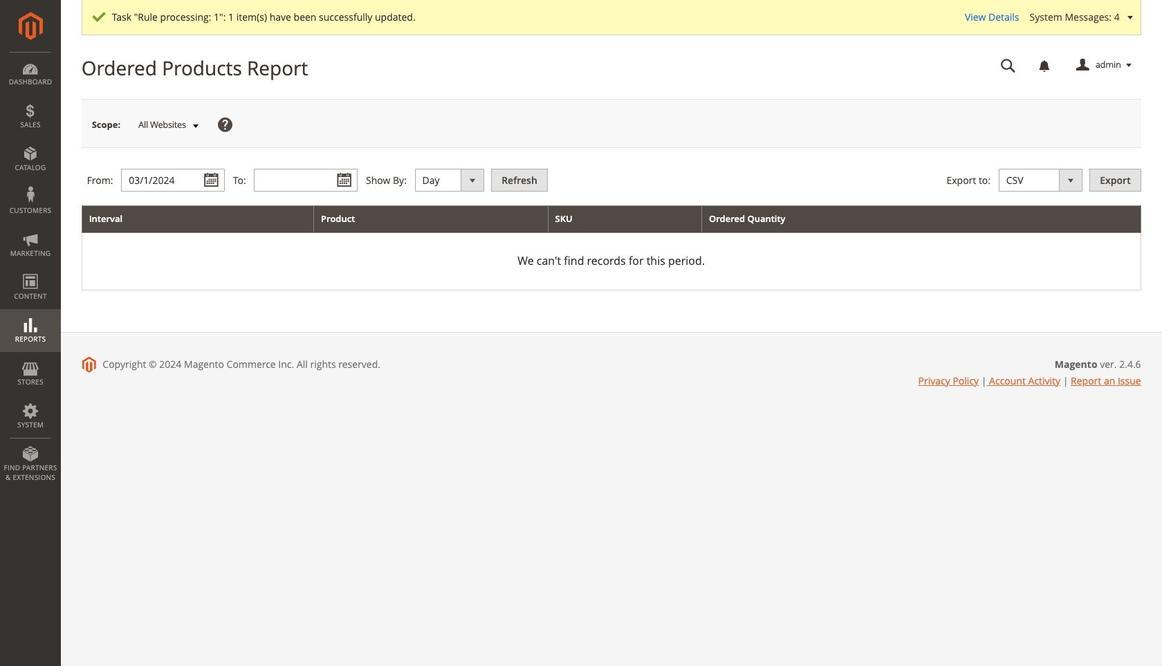 Task type: locate. For each thing, give the bounding box(es) containing it.
None text field
[[121, 169, 225, 192], [254, 169, 358, 192], [121, 169, 225, 192], [254, 169, 358, 192]]

menu bar
[[0, 52, 61, 490]]

None text field
[[992, 53, 1026, 78]]

magento admin panel image
[[18, 12, 43, 40]]



Task type: vqa. For each thing, say whether or not it's contained in the screenshot.
menu bar
yes



